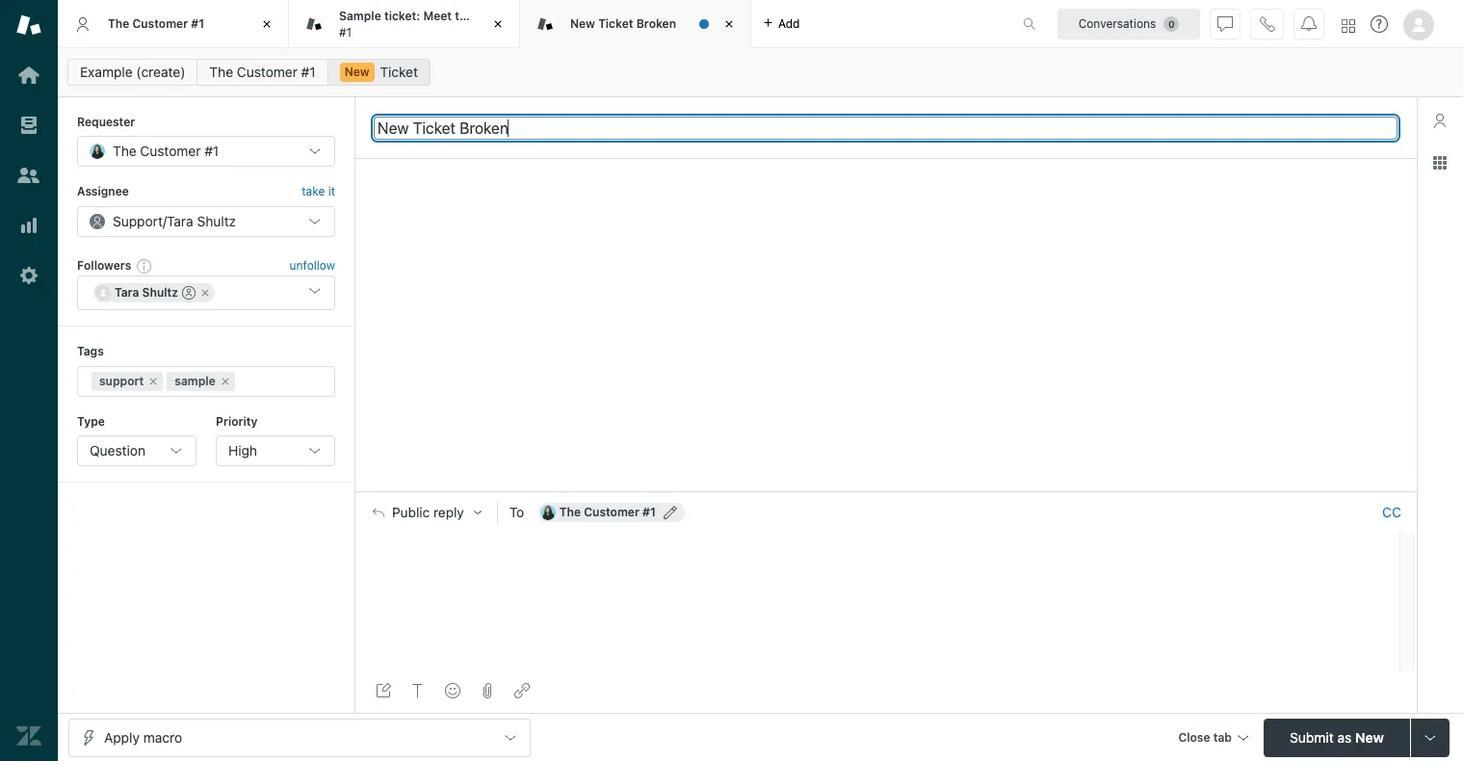 Task type: vqa. For each thing, say whether or not it's contained in the screenshot.
Views image at the top
yes



Task type: describe. For each thing, give the bounding box(es) containing it.
tabs tab list
[[58, 0, 1003, 48]]

example
[[80, 64, 133, 80]]

take it
[[302, 184, 335, 199]]

the customer #1 inside the secondary element
[[209, 64, 316, 80]]

tarashultz49@gmail.com image
[[95, 285, 111, 301]]

the customer #1 inside requester element
[[113, 143, 219, 159]]

take
[[302, 184, 325, 199]]

tara shultz option
[[93, 283, 215, 303]]

support
[[99, 373, 144, 388]]

Subject field
[[374, 116, 1398, 139]]

shultz inside option
[[142, 285, 178, 300]]

cc
[[1383, 504, 1402, 520]]

close tab button
[[1170, 718, 1256, 760]]

new for new
[[345, 65, 370, 79]]

new for new ticket broken
[[570, 16, 595, 31]]

add attachment image
[[480, 683, 495, 698]]

info on adding followers image
[[137, 258, 152, 274]]

admin image
[[16, 263, 41, 288]]

close image inside the customer #1 tab
[[257, 14, 276, 34]]

the inside requester element
[[113, 143, 136, 159]]

#1 inside requester element
[[204, 143, 219, 159]]

macro
[[143, 729, 182, 745]]

ticket inside tab
[[598, 16, 633, 31]]

apply macro
[[104, 729, 182, 745]]

example (create)
[[80, 64, 185, 80]]

notifications image
[[1301, 16, 1317, 31]]

get started image
[[16, 63, 41, 88]]

button displays agent's chat status as invisible. image
[[1218, 16, 1233, 31]]

assignee element
[[77, 206, 335, 237]]

zendesk support image
[[16, 13, 41, 38]]

remove image
[[199, 287, 211, 299]]

ticket:
[[384, 9, 420, 23]]

(create)
[[136, 64, 185, 80]]

add
[[778, 16, 800, 30]]

meet
[[423, 9, 452, 23]]

#1 inside sample ticket: meet the ticket #1
[[339, 25, 352, 39]]

requester
[[77, 115, 135, 129]]

the
[[455, 9, 473, 23]]

tab containing sample ticket: meet the ticket
[[289, 0, 520, 48]]

minimize composer image
[[878, 484, 893, 499]]

tags
[[77, 344, 104, 359]]

followers
[[77, 258, 131, 272]]

it
[[328, 184, 335, 199]]

question
[[90, 442, 145, 459]]

public
[[392, 505, 430, 520]]

user is an agent image
[[182, 286, 196, 300]]

the right (create)
[[209, 64, 233, 80]]

main element
[[0, 0, 58, 761]]

secondary element
[[58, 53, 1463, 92]]

submit as new
[[1290, 729, 1384, 745]]

cc button
[[1382, 504, 1402, 521]]

the customer #1 tab
[[58, 0, 289, 48]]

high button
[[216, 435, 335, 466]]

insert emojis image
[[445, 683, 460, 698]]

close tab
[[1179, 730, 1232, 744]]

customer inside the secondary element
[[237, 64, 298, 80]]

close
[[1179, 730, 1210, 744]]

conversations button
[[1058, 8, 1200, 39]]

ticket inside the secondary element
[[380, 64, 418, 80]]

to
[[509, 504, 524, 520]]

the inside tab
[[108, 16, 129, 31]]

shultz inside assignee element
[[197, 213, 236, 229]]

customer inside requester element
[[140, 143, 201, 159]]

public reply button
[[355, 492, 497, 533]]



Task type: locate. For each thing, give the bounding box(es) containing it.
reply
[[433, 505, 464, 520]]

customer@example.com image
[[540, 505, 556, 520]]

new down sample
[[345, 65, 370, 79]]

the down requester
[[113, 143, 136, 159]]

shultz
[[197, 213, 236, 229], [142, 285, 178, 300]]

/
[[163, 213, 167, 229]]

conversations
[[1079, 16, 1156, 30]]

type
[[77, 414, 105, 428]]

2 remove image from the left
[[219, 375, 231, 387]]

add button
[[751, 0, 812, 47]]

shultz left user is an agent image
[[142, 285, 178, 300]]

draft mode image
[[376, 683, 391, 698]]

priority
[[216, 414, 258, 428]]

0 horizontal spatial remove image
[[148, 375, 159, 387]]

tara right support
[[167, 213, 193, 229]]

apply
[[104, 729, 140, 745]]

customer
[[132, 16, 188, 31], [237, 64, 298, 80], [140, 143, 201, 159], [584, 505, 640, 519]]

customer context image
[[1432, 113, 1448, 128]]

broken
[[636, 16, 676, 31]]

get help image
[[1371, 15, 1388, 33]]

the
[[108, 16, 129, 31], [209, 64, 233, 80], [113, 143, 136, 159], [559, 505, 581, 519]]

question button
[[77, 435, 197, 466]]

add link (cmd k) image
[[514, 683, 530, 698]]

0 horizontal spatial shultz
[[142, 285, 178, 300]]

take it button
[[302, 182, 335, 202]]

1 horizontal spatial shultz
[[197, 213, 236, 229]]

reporting image
[[16, 213, 41, 238]]

0 vertical spatial new
[[570, 16, 595, 31]]

example (create) button
[[67, 59, 198, 86]]

1 vertical spatial tara
[[115, 285, 139, 300]]

support / tara shultz
[[113, 213, 236, 229]]

followers element
[[77, 276, 335, 310]]

the customer #1 inside tab
[[108, 16, 204, 31]]

0 vertical spatial ticket
[[598, 16, 633, 31]]

1 horizontal spatial remove image
[[219, 375, 231, 387]]

new inside the secondary element
[[345, 65, 370, 79]]

requester element
[[77, 136, 335, 167]]

close image inside new ticket broken tab
[[720, 14, 739, 34]]

tara
[[167, 213, 193, 229], [115, 285, 139, 300]]

new left the broken
[[570, 16, 595, 31]]

edit user image
[[664, 506, 677, 519]]

2 horizontal spatial new
[[1355, 729, 1384, 745]]

tara inside option
[[115, 285, 139, 300]]

remove image right sample at the left of the page
[[219, 375, 231, 387]]

high
[[228, 442, 257, 459]]

1 horizontal spatial ticket
[[598, 16, 633, 31]]

ticket
[[598, 16, 633, 31], [380, 64, 418, 80]]

new ticket broken
[[570, 16, 676, 31]]

1 horizontal spatial tara
[[167, 213, 193, 229]]

0 horizontal spatial new
[[345, 65, 370, 79]]

2 close image from the left
[[720, 14, 739, 34]]

remove image for support
[[148, 375, 159, 387]]

remove image right support
[[148, 375, 159, 387]]

tara right tarashultz49@gmail.com icon
[[115, 285, 139, 300]]

submit
[[1290, 729, 1334, 745]]

zendesk products image
[[1342, 19, 1355, 32]]

sample
[[175, 373, 216, 388]]

#1 inside the secondary element
[[301, 64, 316, 80]]

1 close image from the left
[[257, 14, 276, 34]]

0 vertical spatial shultz
[[197, 213, 236, 229]]

ticket left the broken
[[598, 16, 633, 31]]

the customer #1 link
[[197, 59, 328, 86]]

tab
[[1214, 730, 1232, 744]]

the right customer@example.com image
[[559, 505, 581, 519]]

apps image
[[1432, 155, 1448, 171]]

new ticket broken tab
[[520, 0, 751, 48]]

tara shultz
[[115, 285, 178, 300]]

format text image
[[410, 683, 426, 698]]

0 horizontal spatial close image
[[257, 14, 276, 34]]

0 horizontal spatial ticket
[[380, 64, 418, 80]]

remove image for sample
[[219, 375, 231, 387]]

unfollow button
[[290, 257, 335, 275]]

customer inside tab
[[132, 16, 188, 31]]

1 vertical spatial new
[[345, 65, 370, 79]]

views image
[[16, 113, 41, 138]]

the customer #1
[[108, 16, 204, 31], [209, 64, 316, 80], [113, 143, 219, 159], [559, 505, 656, 519]]

displays possible ticket submission types image
[[1423, 730, 1438, 745]]

as
[[1338, 729, 1352, 745]]

1 horizontal spatial close image
[[720, 14, 739, 34]]

remove image
[[148, 375, 159, 387], [219, 375, 231, 387]]

close image up the customer #1 link
[[257, 14, 276, 34]]

public reply
[[392, 505, 464, 520]]

customers image
[[16, 163, 41, 188]]

2 vertical spatial new
[[1355, 729, 1384, 745]]

1 vertical spatial shultz
[[142, 285, 178, 300]]

new inside tab
[[570, 16, 595, 31]]

0 horizontal spatial tara
[[115, 285, 139, 300]]

the up example
[[108, 16, 129, 31]]

sample
[[339, 9, 381, 23]]

close image
[[257, 14, 276, 34], [720, 14, 739, 34]]

ticket down sample ticket: meet the ticket #1
[[380, 64, 418, 80]]

tara inside assignee element
[[167, 213, 193, 229]]

new
[[570, 16, 595, 31], [345, 65, 370, 79], [1355, 729, 1384, 745]]

close image
[[488, 14, 508, 34]]

1 vertical spatial ticket
[[380, 64, 418, 80]]

unfollow
[[290, 258, 335, 273]]

zendesk image
[[16, 723, 41, 749]]

#1
[[191, 16, 204, 31], [339, 25, 352, 39], [301, 64, 316, 80], [204, 143, 219, 159], [643, 505, 656, 519]]

ticket
[[477, 9, 509, 23]]

support
[[113, 213, 163, 229]]

sample ticket: meet the ticket #1
[[339, 9, 509, 39]]

shultz right /
[[197, 213, 236, 229]]

assignee
[[77, 184, 129, 199]]

1 horizontal spatial new
[[570, 16, 595, 31]]

1 remove image from the left
[[148, 375, 159, 387]]

tab
[[289, 0, 520, 48]]

new right the as at right
[[1355, 729, 1384, 745]]

close image left "add" popup button
[[720, 14, 739, 34]]

0 vertical spatial tara
[[167, 213, 193, 229]]



